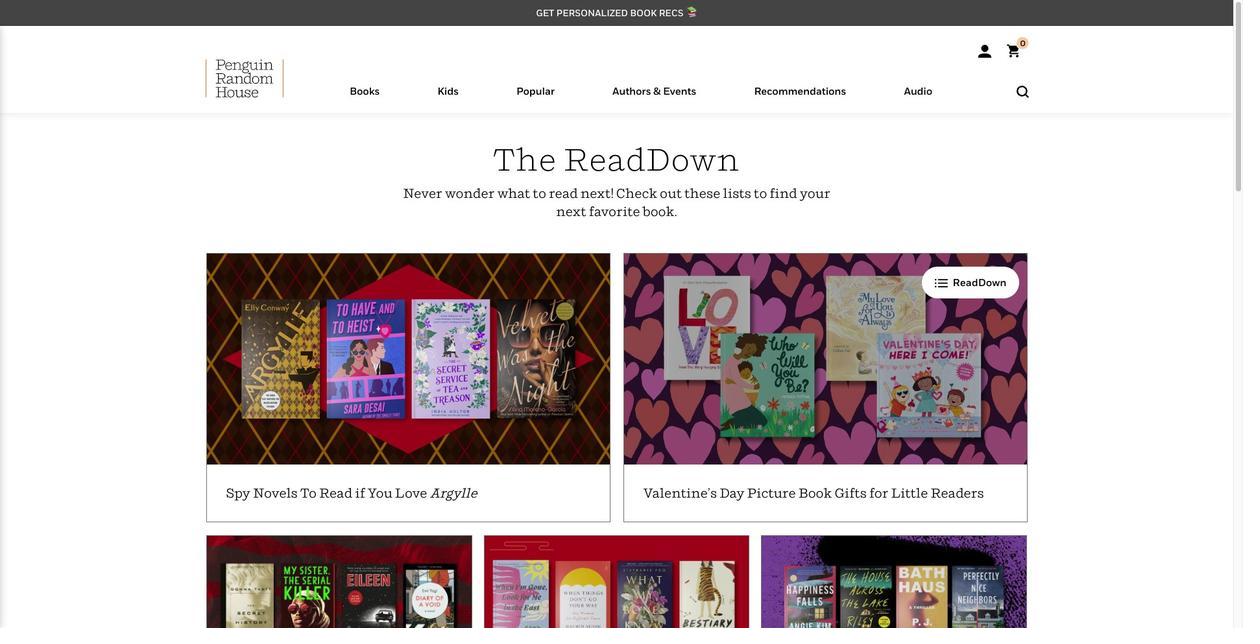 Task type: vqa. For each thing, say whether or not it's contained in the screenshot.
find
yes



Task type: describe. For each thing, give the bounding box(es) containing it.
find
[[770, 186, 797, 201]]

recommendations
[[754, 84, 847, 97]]

day
[[720, 485, 745, 501]]

what
[[497, 186, 531, 201]]

to
[[300, 485, 317, 501]]

wonder
[[445, 186, 495, 201]]

lists
[[723, 186, 752, 201]]

favorite
[[589, 204, 640, 219]]

books link
[[350, 84, 380, 113]]

read
[[319, 485, 352, 501]]

search image
[[1017, 86, 1029, 98]]

0 vertical spatial readdown
[[564, 140, 740, 178]]

spy novels to read if you love argylle
[[226, 485, 477, 501]]

next
[[556, 204, 587, 219]]

recs
[[659, 7, 684, 18]]

for
[[870, 485, 889, 501]]

kids button
[[409, 82, 488, 113]]

read
[[549, 186, 578, 201]]

the
[[493, 140, 557, 178]]

1 horizontal spatial readdown
[[953, 276, 1007, 289]]

valentine's
[[643, 485, 717, 501]]

book
[[630, 7, 657, 18]]

authors & events
[[613, 84, 697, 97]]

recommendations link
[[754, 84, 847, 113]]

shopping cart image
[[1007, 37, 1029, 58]]

kids link
[[438, 84, 459, 113]]

next!
[[581, 186, 614, 201]]

popular
[[517, 84, 555, 97]]

authors & events button
[[584, 82, 725, 113]]

audio link
[[904, 84, 933, 113]]

audio button
[[875, 82, 962, 113]]

personalized
[[557, 7, 628, 18]]



Task type: locate. For each thing, give the bounding box(es) containing it.
if
[[355, 485, 365, 501]]

the readdown
[[493, 140, 740, 178]]

kids
[[438, 84, 459, 97]]

these
[[685, 186, 721, 201]]

get personalized book recs 📚 link
[[536, 7, 698, 18]]

1 vertical spatial readdown
[[953, 276, 1007, 289]]

2 to from the left
[[754, 186, 767, 201]]

recommendations button
[[725, 82, 875, 113]]

never wonder what to read next! check out these lists to find your next favorite book.
[[403, 186, 831, 219]]

gifts
[[835, 485, 867, 501]]

little
[[891, 485, 928, 501]]

popular button
[[488, 82, 584, 113]]

1 to from the left
[[533, 186, 546, 201]]

penguin random house image
[[205, 59, 283, 98]]

readdown
[[564, 140, 740, 178], [953, 276, 1007, 289]]

to left read
[[533, 186, 546, 201]]

book.
[[643, 204, 677, 219]]

&
[[654, 84, 661, 97]]

1 horizontal spatial to
[[754, 186, 767, 201]]

to
[[533, 186, 546, 201], [754, 186, 767, 201]]

the readdown main content
[[199, 140, 1028, 628]]

to left the "find" on the top right of the page
[[754, 186, 767, 201]]

audio
[[904, 84, 933, 97]]

spy
[[226, 485, 250, 501]]

your
[[800, 186, 831, 201]]

0 horizontal spatial to
[[533, 186, 546, 201]]

get personalized book recs 📚
[[536, 7, 698, 18]]

authors & events link
[[613, 84, 697, 113]]

you
[[368, 485, 393, 501]]

0 horizontal spatial readdown
[[564, 140, 740, 178]]

valentine's day picture book gifts for little readers
[[643, 485, 984, 501]]

get
[[536, 7, 554, 18]]

novels
[[253, 485, 298, 501]]

check
[[616, 186, 657, 201]]

love
[[395, 485, 427, 501]]

authors
[[613, 84, 651, 97]]

never
[[403, 186, 442, 201]]

books button
[[321, 82, 409, 113]]

argylle
[[430, 485, 477, 501]]

sign in image
[[978, 45, 991, 58]]

picture
[[747, 485, 796, 501]]

book
[[799, 485, 832, 501]]

readers
[[931, 485, 984, 501]]

books
[[350, 84, 380, 97]]

main navigation element
[[174, 59, 1060, 113]]

📚
[[686, 7, 698, 18]]

events
[[663, 84, 697, 97]]

out
[[660, 186, 682, 201]]



